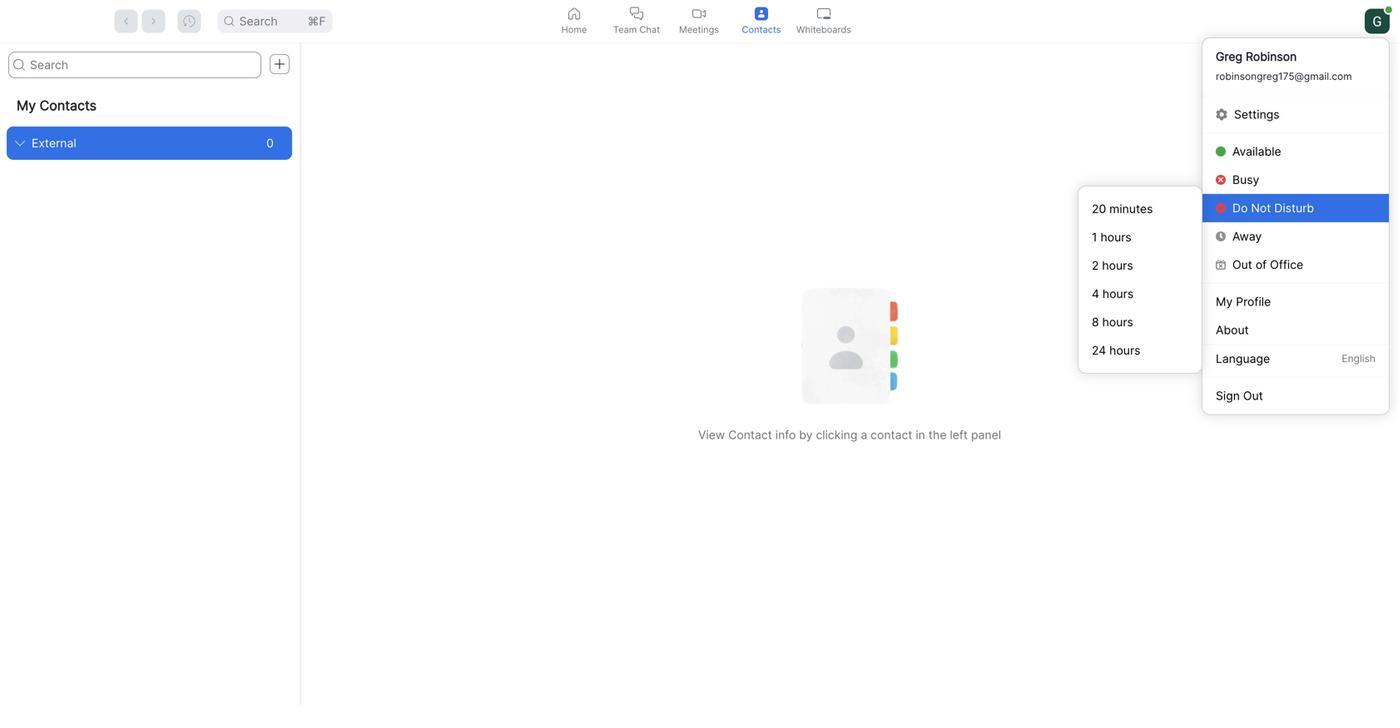 Task type: describe. For each thing, give the bounding box(es) containing it.
away image
[[1216, 231, 1226, 241]]

team chat button
[[606, 0, 668, 42]]

available
[[1233, 144, 1282, 159]]

whiteboards button
[[793, 0, 855, 42]]

my for my contacts
[[17, 97, 36, 114]]

setting image
[[1216, 109, 1228, 120]]

8 hours
[[1092, 315, 1134, 329]]

4
[[1092, 287, 1100, 301]]

out of office
[[1233, 258, 1304, 272]]

settings button
[[1203, 100, 1389, 129]]

away
[[1233, 229, 1262, 243]]

language
[[1216, 352, 1271, 366]]

hours for 2 hours
[[1103, 258, 1134, 273]]

hours for 24 hours
[[1110, 343, 1141, 358]]

1 hours button
[[1079, 223, 1202, 251]]

my profile button
[[1203, 288, 1389, 316]]

my for my profile
[[1216, 295, 1233, 309]]

about button
[[1203, 316, 1389, 344]]

home button
[[543, 0, 606, 42]]

video on image
[[693, 7, 706, 20]]

whiteboard small image
[[817, 7, 831, 20]]

away button
[[1203, 222, 1389, 251]]

busy
[[1233, 173, 1260, 187]]

of
[[1256, 258, 1267, 272]]

4 hours button
[[1079, 280, 1202, 308]]

team
[[613, 24, 637, 35]]

whiteboard small image
[[817, 7, 831, 20]]

avatar image
[[1365, 9, 1390, 34]]

contact
[[729, 428, 772, 442]]

meetings button
[[668, 0, 730, 42]]

out inside sign out 'button'
[[1244, 389, 1263, 403]]

busy image
[[1216, 175, 1226, 185]]

20
[[1092, 202, 1107, 216]]

profile
[[1236, 295, 1271, 309]]

busy button
[[1203, 166, 1389, 194]]

sign out
[[1216, 389, 1263, 403]]

by
[[799, 428, 813, 442]]

external
[[32, 136, 76, 150]]

2
[[1092, 258, 1099, 273]]

Search text field
[[8, 52, 261, 78]]

4 hours
[[1092, 287, 1134, 301]]

do
[[1233, 201, 1248, 215]]

2 hours button
[[1079, 251, 1202, 280]]

search
[[239, 14, 278, 28]]

my contacts heading
[[0, 85, 299, 127]]

left
[[950, 428, 968, 442]]

video on image
[[693, 7, 706, 20]]

my contacts tree
[[0, 85, 299, 160]]

robinsongreg175@gmail.com
[[1216, 70, 1352, 82]]

24 hours
[[1092, 343, 1141, 358]]

sign
[[1216, 389, 1240, 403]]

out inside out of office button
[[1233, 258, 1253, 272]]

out of office image
[[1216, 260, 1226, 270]]

hours for 4 hours
[[1103, 287, 1134, 301]]

english
[[1342, 353, 1376, 365]]



Task type: locate. For each thing, give the bounding box(es) containing it.
8
[[1092, 315, 1099, 329]]

home
[[562, 24, 587, 35]]

my inside "my contacts" heading
[[17, 97, 36, 114]]

available button
[[1203, 137, 1389, 166]]

home small image
[[568, 7, 581, 20], [568, 7, 581, 20]]

do not disturb
[[1233, 201, 1315, 215]]

do not disturb image
[[1216, 203, 1226, 213], [1216, 203, 1226, 213]]

⌘f
[[307, 14, 326, 28]]

view contact info by clicking a contact in the left panel
[[698, 428, 1001, 442]]

away image
[[1216, 231, 1226, 241]]

tab list
[[543, 0, 855, 42]]

plus small image
[[274, 58, 286, 70], [274, 58, 286, 70]]

my contacts grouping, external, 0 items enclose, level 2, 1 of 1, tree item
[[7, 127, 292, 160]]

my contacts
[[17, 97, 97, 114]]

1 hours
[[1092, 230, 1132, 244]]

out left 'of'
[[1233, 258, 1253, 272]]

hours
[[1101, 230, 1132, 244], [1103, 258, 1134, 273], [1103, 287, 1134, 301], [1103, 315, 1134, 329], [1110, 343, 1141, 358]]

info
[[776, 428, 796, 442]]

magnifier image
[[224, 16, 234, 26], [224, 16, 234, 26], [13, 59, 25, 71]]

chat
[[640, 24, 660, 35]]

chevron down image
[[15, 138, 25, 148], [15, 138, 25, 148]]

minutes
[[1110, 202, 1153, 216]]

settings
[[1235, 107, 1280, 122]]

20 minutes
[[1092, 202, 1153, 216]]

busy image
[[1216, 175, 1226, 185]]

out of office button
[[1203, 251, 1389, 279]]

about
[[1216, 323, 1249, 337]]

the
[[929, 428, 947, 442]]

view
[[698, 428, 725, 442]]

hours right 4
[[1103, 287, 1134, 301]]

hours right 24
[[1110, 343, 1141, 358]]

1 horizontal spatial contacts
[[742, 24, 781, 35]]

out
[[1233, 258, 1253, 272], [1244, 389, 1263, 403]]

team chat
[[613, 24, 660, 35]]

team chat image
[[630, 7, 643, 20]]

meetings
[[679, 24, 719, 35]]

my
[[17, 97, 36, 114], [1216, 295, 1233, 309]]

0 horizontal spatial my
[[17, 97, 36, 114]]

tab list containing home
[[543, 0, 855, 42]]

out of office image
[[1216, 260, 1226, 270]]

hours right 8
[[1103, 315, 1134, 329]]

online image
[[1386, 6, 1393, 13]]

panel
[[971, 428, 1001, 442]]

0
[[266, 136, 274, 150]]

do not disturb button
[[1203, 194, 1389, 222]]

1
[[1092, 230, 1098, 244]]

20 minutes button
[[1079, 195, 1202, 223]]

1 vertical spatial contacts
[[40, 97, 97, 114]]

setting image
[[1216, 109, 1228, 120]]

office
[[1270, 258, 1304, 272]]

hours for 1 hours
[[1101, 230, 1132, 244]]

0 horizontal spatial contacts
[[40, 97, 97, 114]]

1 horizontal spatial my
[[1216, 295, 1233, 309]]

contacts up external
[[40, 97, 97, 114]]

my profile
[[1216, 295, 1271, 309]]

not
[[1251, 201, 1271, 215]]

contacts right the meetings on the top of the page
[[742, 24, 781, 35]]

robinson
[[1246, 50, 1297, 64]]

0 vertical spatial out
[[1233, 258, 1253, 272]]

online image
[[1386, 6, 1393, 13], [1216, 147, 1226, 157], [1216, 147, 1226, 157]]

24 hours button
[[1079, 336, 1202, 365]]

contacts inside heading
[[40, 97, 97, 114]]

in
[[916, 428, 926, 442]]

my inside my profile button
[[1216, 295, 1233, 309]]

clicking
[[816, 428, 858, 442]]

profile contact image
[[755, 7, 768, 20], [755, 7, 768, 20]]

contacts inside button
[[742, 24, 781, 35]]

out right sign
[[1244, 389, 1263, 403]]

greg
[[1216, 50, 1243, 64]]

hours right 1
[[1101, 230, 1132, 244]]

sign out button
[[1203, 382, 1389, 410]]

0 vertical spatial my
[[17, 97, 36, 114]]

greg robinson robinsongreg175@gmail.com
[[1216, 50, 1352, 82]]

a
[[861, 428, 868, 442]]

disturb
[[1275, 201, 1315, 215]]

contacts
[[742, 24, 781, 35], [40, 97, 97, 114]]

hours for 8 hours
[[1103, 315, 1134, 329]]

8 hours button
[[1079, 308, 1202, 336]]

contact
[[871, 428, 913, 442]]

magnifier image
[[13, 59, 25, 71]]

contacts button
[[730, 0, 793, 42]]

my left profile
[[1216, 295, 1233, 309]]

24
[[1092, 343, 1107, 358]]

team chat image
[[630, 7, 643, 20]]

1 vertical spatial my
[[1216, 295, 1233, 309]]

my down magnifier icon
[[17, 97, 36, 114]]

hours right 2
[[1103, 258, 1134, 273]]

0 vertical spatial contacts
[[742, 24, 781, 35]]

1 vertical spatial out
[[1244, 389, 1263, 403]]

whiteboards
[[797, 24, 852, 35]]

contacts tab panel
[[0, 43, 1399, 705]]

2 hours
[[1092, 258, 1134, 273]]



